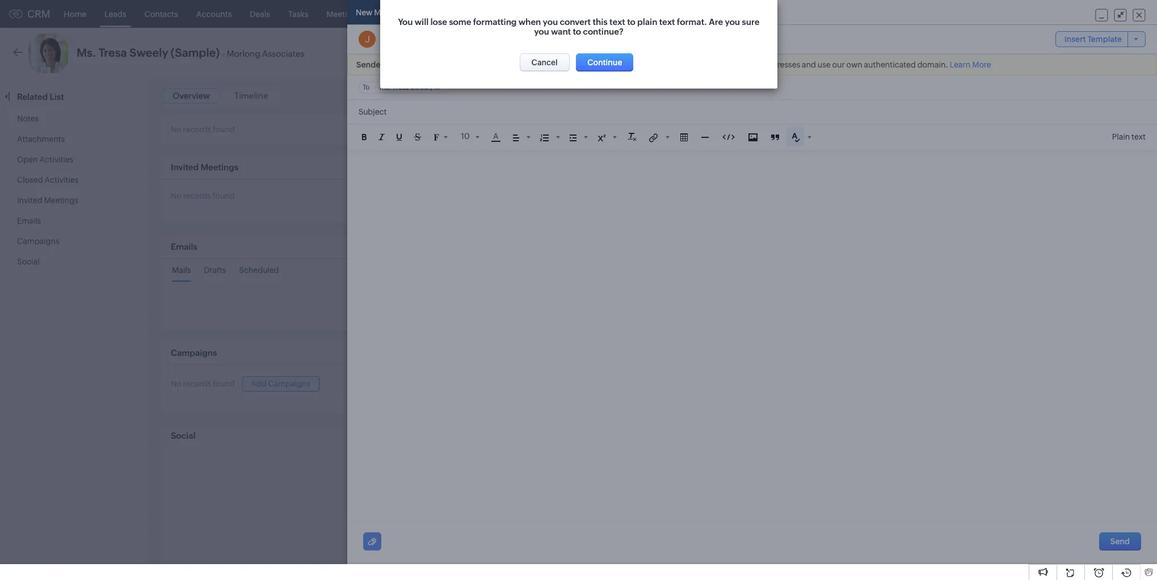 Task type: describe. For each thing, give the bounding box(es) containing it.
morlong
[[227, 49, 260, 58]]

3 records from the top
[[183, 379, 211, 388]]

2 found from the top
[[213, 191, 235, 200]]

closed activities
[[17, 175, 79, 184]]

deals link
[[241, 0, 279, 28]]

1 vertical spatial emails
[[171, 242, 197, 251]]

social link
[[17, 257, 40, 266]]

open activities link
[[17, 155, 73, 164]]

0 horizontal spatial to
[[573, 27, 581, 36]]

visits link
[[575, 0, 612, 28]]

plain text
[[1112, 132, 1146, 142]]

2 records from the top
[[183, 191, 211, 200]]

related
[[17, 92, 48, 102]]

new
[[356, 8, 372, 17]]

tresa for ms. tresa sweely (sample) - morlong associates
[[99, 46, 127, 59]]

attachments link
[[17, 135, 65, 144]]

3 email from the left
[[741, 60, 761, 69]]

you down 'documents' on the left top
[[534, 27, 549, 36]]

list image
[[540, 134, 548, 141]]

0 vertical spatial emails
[[17, 216, 41, 225]]

0 horizontal spatial text
[[609, 17, 625, 27]]

1 vertical spatial invited meetings
[[17, 196, 78, 205]]

timeline link
[[234, 91, 268, 100]]

1 email from the left
[[385, 60, 406, 69]]

(sample) for ms. tresa sweely (sample)
[[434, 84, 462, 92]]

(sample) for ms. tresa sweely (sample) - morlong associates
[[171, 46, 220, 59]]

emails link
[[17, 216, 41, 225]]

reports link
[[406, 0, 453, 28]]

invited meetings link
[[17, 196, 78, 205]]

tresa for ms. tresa sweely (sample)
[[392, 84, 409, 92]]

last
[[1047, 95, 1061, 103]]

day(s)
[[1100, 95, 1120, 103]]

and
[[802, 60, 816, 69]]

9
[[1093, 95, 1098, 103]]

leads
[[105, 9, 126, 18]]

indent image
[[569, 134, 576, 141]]

learn
[[950, 60, 971, 69]]

sure
[[742, 17, 759, 27]]

1 vertical spatial social
[[171, 431, 196, 440]]

script image
[[597, 134, 605, 141]]

projects
[[621, 9, 651, 18]]

sender
[[356, 60, 384, 69]]

setup element
[[1077, 0, 1099, 28]]

you right are
[[725, 17, 740, 27]]

overview
[[173, 91, 210, 100]]

domain.
[[918, 60, 948, 69]]

are
[[709, 17, 723, 27]]

learn more link
[[950, 60, 991, 69]]

10
[[461, 132, 470, 141]]

related list
[[17, 92, 66, 102]]

last update : 9 day(s) ago
[[1047, 95, 1135, 103]]

avoid
[[619, 60, 639, 69]]

campaigns inside add campaigns link
[[268, 379, 310, 388]]

leads link
[[95, 0, 135, 28]]

meetings inside meetings link
[[327, 9, 361, 18]]

insert
[[1065, 35, 1086, 44]]

to for to improve email deliverability, zoho crm will avoid sending emails from public email addresses and use our own authenticated domain. learn more
[[450, 60, 459, 69]]

1 horizontal spatial crm
[[585, 60, 603, 69]]

calls link
[[370, 0, 406, 28]]

next record image
[[1132, 50, 1139, 57]]

open
[[17, 155, 38, 164]]

1 horizontal spatial text
[[659, 17, 675, 27]]

you right when
[[543, 17, 558, 27]]

want
[[551, 27, 571, 36]]

:
[[1089, 95, 1092, 103]]

sending
[[641, 60, 670, 69]]

add
[[251, 379, 266, 388]]

0 vertical spatial social
[[17, 257, 40, 266]]

convert
[[982, 49, 1012, 58]]

message
[[374, 8, 407, 17]]

email
[[933, 49, 954, 58]]

links image
[[649, 133, 658, 142]]

marketplace element
[[1053, 0, 1077, 28]]

2 email from the left
[[493, 60, 513, 69]]

format.
[[677, 17, 707, 27]]

you
[[398, 17, 413, 27]]

lose
[[430, 17, 447, 27]]

closed
[[17, 175, 43, 184]]

ms. tresa sweely (sample) - morlong associates
[[77, 46, 304, 59]]

changed
[[408, 60, 441, 69]]

mails
[[172, 266, 191, 275]]

addresses
[[763, 60, 800, 69]]

continue?
[[583, 27, 623, 36]]

1 horizontal spatial invited
[[171, 162, 199, 172]]

authenticated
[[864, 60, 916, 69]]

contacts link
[[135, 0, 187, 28]]

3 no from the top
[[171, 379, 181, 388]]

zoho
[[565, 60, 584, 69]]

formatting
[[473, 17, 516, 27]]

documents link
[[514, 0, 575, 28]]

plain
[[637, 17, 657, 27]]

a link
[[491, 132, 500, 142]]

you will lose some formatting when you convert this text to plain text format.  are you sure you want to continue?
[[398, 17, 759, 36]]

tasks
[[288, 9, 308, 18]]



Task type: vqa. For each thing, say whether or not it's contained in the screenshot.
the bottom "ACTIVITIES"
yes



Task type: locate. For each thing, give the bounding box(es) containing it.
scheduled
[[239, 266, 279, 275]]

2 vertical spatial meetings
[[44, 196, 78, 205]]

1 horizontal spatial sweely
[[410, 84, 433, 92]]

list
[[50, 92, 64, 102]]

crm left home link
[[27, 8, 50, 20]]

0 vertical spatial will
[[414, 17, 428, 27]]

our
[[832, 60, 845, 69]]

0 vertical spatial invited meetings
[[171, 162, 239, 172]]

accounts
[[196, 9, 232, 18]]

2 vertical spatial no records found
[[171, 379, 235, 388]]

1 vertical spatial crm
[[585, 60, 603, 69]]

invited
[[171, 162, 199, 172], [17, 196, 42, 205]]

tresa
[[99, 46, 127, 59], [392, 84, 409, 92]]

send for send
[[1111, 537, 1130, 546]]

some
[[449, 17, 471, 27]]

0 vertical spatial found
[[213, 125, 235, 134]]

ms. down home link
[[77, 46, 96, 59]]

update
[[1063, 95, 1088, 103]]

insert template button
[[1055, 31, 1146, 47]]

(sample)
[[171, 46, 220, 59], [434, 84, 462, 92]]

invited meetings
[[171, 162, 239, 172], [17, 196, 78, 205]]

from
[[697, 60, 715, 69]]

send inside button
[[1111, 537, 1130, 546]]

contacts
[[145, 9, 178, 18]]

drafts
[[204, 266, 226, 275]]

found
[[213, 125, 235, 134], [213, 191, 235, 200], [213, 379, 235, 388]]

(sample) left -
[[171, 46, 220, 59]]

0 horizontal spatial (sample)
[[171, 46, 220, 59]]

1 vertical spatial no records found
[[171, 191, 235, 200]]

1 horizontal spatial (sample)
[[434, 84, 462, 92]]

send button
[[1099, 533, 1141, 551]]

0 vertical spatial records
[[183, 125, 211, 134]]

improve
[[461, 60, 491, 69]]

to
[[450, 60, 459, 69], [362, 84, 370, 92]]

to down sender
[[362, 84, 370, 92]]

ms. for ms. tresa sweely (sample)
[[379, 84, 391, 92]]

1 vertical spatial send
[[1111, 537, 1130, 546]]

0 horizontal spatial invited meetings
[[17, 196, 78, 205]]

will inside you will lose some formatting when you convert this text to plain text format.  are you sure you want to continue?
[[414, 17, 428, 27]]

edit button
[[1028, 44, 1066, 62]]

activities for closed activities
[[45, 175, 79, 184]]

0 vertical spatial crm
[[27, 8, 50, 20]]

use
[[818, 60, 831, 69]]

0 horizontal spatial social
[[17, 257, 40, 266]]

2 no from the top
[[171, 191, 181, 200]]

1 horizontal spatial social
[[171, 431, 196, 440]]

ms. down sender email changed
[[379, 84, 391, 92]]

2 vertical spatial records
[[183, 379, 211, 388]]

text
[[609, 17, 625, 27], [659, 17, 675, 27], [1132, 132, 1146, 142]]

1 horizontal spatial will
[[605, 60, 617, 69]]

1 horizontal spatial send
[[1111, 537, 1130, 546]]

0 vertical spatial meetings
[[327, 9, 361, 18]]

insert template
[[1065, 35, 1122, 44]]

1 vertical spatial ms.
[[379, 84, 391, 92]]

reports
[[415, 9, 444, 18]]

1 vertical spatial activities
[[45, 175, 79, 184]]

to left improve
[[450, 60, 459, 69]]

convert button
[[970, 44, 1024, 62]]

0 horizontal spatial invited
[[17, 196, 42, 205]]

activities up invited meetings link
[[45, 175, 79, 184]]

sweely down contacts
[[129, 46, 168, 59]]

crm link
[[9, 8, 50, 20]]

0 horizontal spatial meetings
[[44, 196, 78, 205]]

emails down invited meetings link
[[17, 216, 41, 225]]

deals
[[250, 9, 270, 18]]

0 horizontal spatial ms.
[[77, 46, 96, 59]]

sweely for ms. tresa sweely (sample) - morlong associates
[[129, 46, 168, 59]]

documents
[[523, 9, 566, 18]]

to right want
[[573, 27, 581, 36]]

plain
[[1112, 132, 1130, 142]]

-
[[222, 49, 225, 58]]

0 vertical spatial invited
[[171, 162, 199, 172]]

1 vertical spatial meetings
[[201, 162, 239, 172]]

2 horizontal spatial meetings
[[327, 9, 361, 18]]

send for send email
[[912, 49, 932, 58]]

will right you
[[414, 17, 428, 27]]

0 horizontal spatial email
[[385, 60, 406, 69]]

new message
[[356, 8, 407, 17]]

will left avoid
[[605, 60, 617, 69]]

1 horizontal spatial ms.
[[379, 84, 391, 92]]

0 vertical spatial ms.
[[77, 46, 96, 59]]

emails up mails
[[171, 242, 197, 251]]

template
[[1088, 35, 1122, 44]]

calls
[[379, 9, 397, 18]]

0 horizontal spatial will
[[414, 17, 428, 27]]

2 no records found from the top
[[171, 191, 235, 200]]

send email
[[912, 49, 954, 58]]

tresa down leads link
[[99, 46, 127, 59]]

1 vertical spatial will
[[605, 60, 617, 69]]

0 vertical spatial campaigns link
[[453, 0, 514, 28]]

None button
[[519, 53, 569, 72], [576, 53, 633, 72], [519, 53, 569, 72], [576, 53, 633, 72]]

records
[[183, 125, 211, 134], [183, 191, 211, 200], [183, 379, 211, 388]]

1 vertical spatial invited
[[17, 196, 42, 205]]

0 horizontal spatial to
[[362, 84, 370, 92]]

sweely for ms. tresa sweely (sample)
[[410, 84, 433, 92]]

1 vertical spatial sweely
[[410, 84, 433, 92]]

add campaigns link
[[242, 376, 319, 392]]

add campaigns
[[251, 379, 310, 388]]

meetings
[[327, 9, 361, 18], [201, 162, 239, 172], [44, 196, 78, 205]]

0 vertical spatial no records found
[[171, 125, 235, 134]]

0 vertical spatial no
[[171, 125, 181, 134]]

0 horizontal spatial crm
[[27, 8, 50, 20]]

visits
[[584, 9, 603, 18]]

ago
[[1121, 95, 1135, 103]]

activities up closed activities link
[[39, 155, 73, 164]]

0 horizontal spatial campaigns link
[[17, 237, 59, 246]]

send inside send email button
[[912, 49, 932, 58]]

0 vertical spatial sweely
[[129, 46, 168, 59]]

1 horizontal spatial meetings
[[201, 162, 239, 172]]

sender email changed
[[356, 60, 441, 69]]

to left plain
[[627, 17, 635, 27]]

1 horizontal spatial to
[[450, 60, 459, 69]]

no
[[171, 125, 181, 134], [171, 191, 181, 200], [171, 379, 181, 388]]

email right sender
[[385, 60, 406, 69]]

email right improve
[[493, 60, 513, 69]]

meetings link
[[317, 0, 370, 28]]

campaigns
[[462, 9, 504, 18], [17, 237, 59, 246], [171, 348, 217, 357], [268, 379, 310, 388]]

send email button
[[901, 44, 965, 62]]

0 horizontal spatial sweely
[[129, 46, 168, 59]]

campaigns link down emails link
[[17, 237, 59, 246]]

0 vertical spatial (sample)
[[171, 46, 220, 59]]

emails
[[17, 216, 41, 225], [171, 242, 197, 251]]

projects link
[[612, 0, 660, 28]]

0 horizontal spatial emails
[[17, 216, 41, 225]]

public
[[717, 60, 740, 69]]

to for to
[[362, 84, 370, 92]]

1 vertical spatial to
[[362, 84, 370, 92]]

3 found from the top
[[213, 379, 235, 388]]

1 vertical spatial records
[[183, 191, 211, 200]]

2 vertical spatial found
[[213, 379, 235, 388]]

email right public
[[741, 60, 761, 69]]

alignment image
[[513, 134, 519, 141]]

0 horizontal spatial tresa
[[99, 46, 127, 59]]

will
[[414, 17, 428, 27], [605, 60, 617, 69]]

notes link
[[17, 114, 39, 123]]

tresa down sender email changed
[[392, 84, 409, 92]]

1 horizontal spatial email
[[493, 60, 513, 69]]

1 horizontal spatial to
[[627, 17, 635, 27]]

0 vertical spatial activities
[[39, 155, 73, 164]]

when
[[518, 17, 541, 27]]

(sample) down changed
[[434, 84, 462, 92]]

social
[[17, 257, 40, 266], [171, 431, 196, 440]]

to
[[627, 17, 635, 27], [573, 27, 581, 36]]

sweely
[[129, 46, 168, 59], [410, 84, 433, 92]]

attachments
[[17, 135, 65, 144]]

home link
[[55, 0, 95, 28]]

campaigns link right the lose
[[453, 0, 514, 28]]

0 vertical spatial send
[[912, 49, 932, 58]]

10 link
[[460, 130, 479, 143]]

1 vertical spatial found
[[213, 191, 235, 200]]

1 horizontal spatial emails
[[171, 242, 197, 251]]

1 no from the top
[[171, 125, 181, 134]]

convert
[[560, 17, 591, 27]]

a
[[493, 132, 498, 141]]

tasks link
[[279, 0, 317, 28]]

sweely down changed
[[410, 84, 433, 92]]

1 vertical spatial (sample)
[[434, 84, 462, 92]]

0 vertical spatial tresa
[[99, 46, 127, 59]]

emails
[[672, 60, 696, 69]]

1 horizontal spatial invited meetings
[[171, 162, 239, 172]]

1 found from the top
[[213, 125, 235, 134]]

timeline
[[234, 91, 268, 100]]

3 no records found from the top
[[171, 379, 235, 388]]

no records found
[[171, 125, 235, 134], [171, 191, 235, 200], [171, 379, 235, 388]]

2 vertical spatial no
[[171, 379, 181, 388]]

crm right zoho
[[585, 60, 603, 69]]

1 vertical spatial campaigns link
[[17, 237, 59, 246]]

overview link
[[173, 91, 210, 100]]

this
[[592, 17, 607, 27]]

closed activities link
[[17, 175, 79, 184]]

to improve email deliverability, zoho crm will avoid sending emails from public email addresses and use our own authenticated domain. learn more
[[450, 60, 991, 69]]

0 vertical spatial to
[[450, 60, 459, 69]]

Subject text field
[[347, 100, 1157, 124]]

0 horizontal spatial send
[[912, 49, 932, 58]]

1 horizontal spatial campaigns link
[[453, 0, 514, 28]]

spell check image
[[791, 133, 800, 143]]

1 vertical spatial tresa
[[392, 84, 409, 92]]

previous record image
[[1113, 50, 1118, 57]]

1 no records found from the top
[[171, 125, 235, 134]]

1 horizontal spatial tresa
[[392, 84, 409, 92]]

ms. for ms. tresa sweely (sample) - morlong associates
[[77, 46, 96, 59]]

2 horizontal spatial text
[[1132, 132, 1146, 142]]

ms. tresa sweely (sample)
[[379, 84, 462, 92]]

edit
[[1040, 49, 1054, 58]]

2 horizontal spatial email
[[741, 60, 761, 69]]

ms.
[[77, 46, 96, 59], [379, 84, 391, 92]]

1 records from the top
[[183, 125, 211, 134]]

own
[[846, 60, 863, 69]]

1 vertical spatial no
[[171, 191, 181, 200]]

activities for open activities
[[39, 155, 73, 164]]

open activities
[[17, 155, 73, 164]]

accounts link
[[187, 0, 241, 28]]



